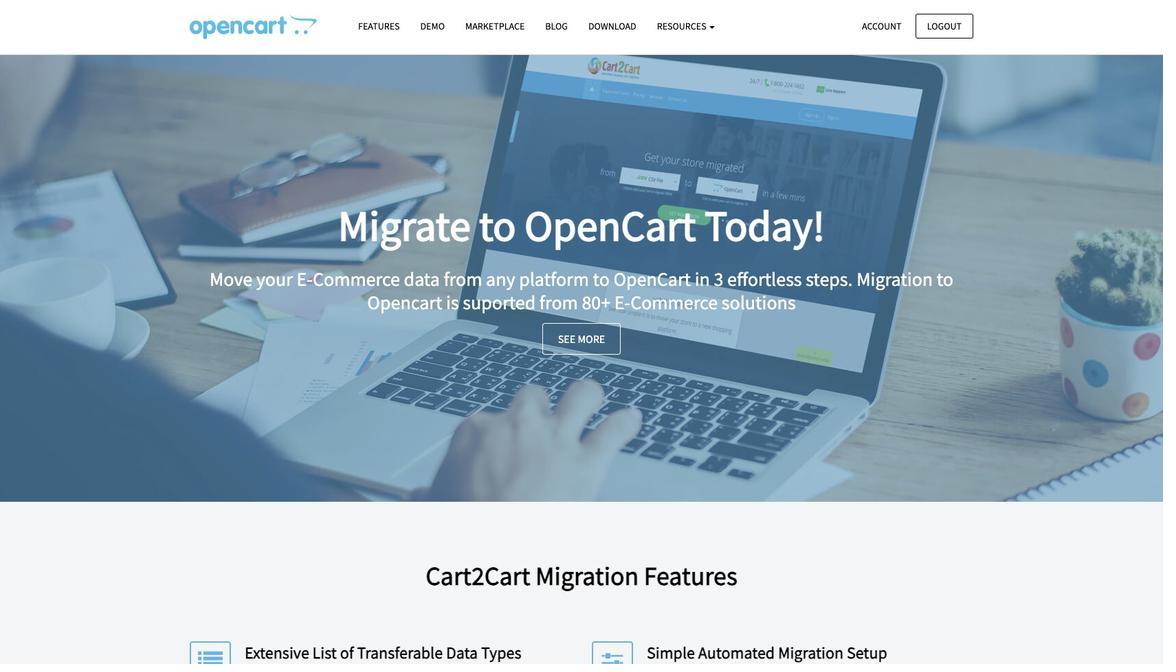 Task type: describe. For each thing, give the bounding box(es) containing it.
features link
[[348, 14, 410, 39]]

0 horizontal spatial to
[[479, 199, 516, 252]]

blog link
[[535, 14, 578, 39]]

in
[[695, 267, 711, 292]]

opencart - cart2cart migration image
[[190, 14, 317, 39]]

more
[[578, 332, 605, 346]]

logout link
[[916, 13, 974, 38]]

download link
[[578, 14, 647, 39]]

setup
[[847, 642, 888, 664]]

is
[[446, 290, 459, 315]]

transferable
[[357, 642, 443, 664]]

account
[[863, 20, 902, 32]]

opencart inside move your e-commerce data from any platform to opencart in 3 effortless steps. migration to opencart is suported from 80+ e-commerce solutions
[[614, 267, 691, 292]]

0 horizontal spatial e-
[[297, 267, 313, 292]]

2 vertical spatial migration
[[779, 642, 844, 664]]

1 horizontal spatial commerce
[[631, 290, 718, 315]]

steps.
[[806, 267, 853, 292]]

suported
[[463, 290, 536, 315]]

80+
[[582, 290, 611, 315]]

your
[[256, 267, 293, 292]]

1 horizontal spatial to
[[593, 267, 610, 292]]

demo link
[[410, 14, 455, 39]]

marketplace
[[466, 20, 525, 32]]

move
[[210, 267, 253, 292]]

data
[[404, 267, 440, 292]]

2 horizontal spatial to
[[937, 267, 954, 292]]

today!
[[705, 199, 826, 252]]

cart2cart migration features
[[426, 560, 738, 592]]

see more
[[558, 332, 605, 346]]

blog
[[546, 20, 568, 32]]

resources
[[657, 20, 709, 32]]

cart2cart
[[426, 560, 531, 592]]

solutions
[[722, 290, 796, 315]]



Task type: vqa. For each thing, say whether or not it's contained in the screenshot.
Demo 'Link' at the left top
yes



Task type: locate. For each thing, give the bounding box(es) containing it.
effortless
[[728, 267, 802, 292]]

1 horizontal spatial features
[[644, 560, 738, 592]]

from
[[444, 267, 483, 292], [540, 290, 578, 315]]

extensive list of transferable data types
[[245, 642, 522, 664]]

1 horizontal spatial from
[[540, 290, 578, 315]]

e- right 80+
[[615, 290, 631, 315]]

1 vertical spatial features
[[644, 560, 738, 592]]

0 horizontal spatial commerce
[[313, 267, 400, 292]]

simple
[[647, 642, 695, 664]]

logout
[[928, 20, 962, 32]]

any
[[486, 267, 516, 292]]

1 vertical spatial migration
[[536, 560, 639, 592]]

simple automated migration setup
[[647, 642, 888, 664]]

opencart
[[368, 290, 443, 315]]

opencart
[[525, 199, 696, 252], [614, 267, 691, 292]]

see more link
[[543, 323, 621, 355]]

to
[[479, 199, 516, 252], [593, 267, 610, 292], [937, 267, 954, 292]]

1 horizontal spatial e-
[[615, 290, 631, 315]]

commerce
[[313, 267, 400, 292], [631, 290, 718, 315]]

sliders image
[[602, 643, 624, 664]]

2 horizontal spatial migration
[[857, 267, 934, 292]]

move your e-commerce data from any platform to opencart in 3 effortless steps. migration to opencart is suported from 80+ e-commerce solutions
[[210, 267, 954, 315]]

automated
[[699, 642, 775, 664]]

e-
[[297, 267, 313, 292], [615, 290, 631, 315]]

migrate
[[338, 199, 471, 252]]

of
[[340, 642, 354, 664]]

types
[[481, 642, 522, 664]]

0 vertical spatial opencart
[[525, 199, 696, 252]]

download
[[589, 20, 637, 32]]

marketplace link
[[455, 14, 535, 39]]

0 vertical spatial features
[[358, 20, 400, 32]]

migration inside move your e-commerce data from any platform to opencart in 3 effortless steps. migration to opencart is suported from 80+ e-commerce solutions
[[857, 267, 934, 292]]

from left any
[[444, 267, 483, 292]]

0 horizontal spatial features
[[358, 20, 400, 32]]

migration
[[857, 267, 934, 292], [536, 560, 639, 592], [779, 642, 844, 664]]

0 vertical spatial migration
[[857, 267, 934, 292]]

from up see
[[540, 290, 578, 315]]

resources link
[[647, 14, 726, 39]]

1 vertical spatial opencart
[[614, 267, 691, 292]]

e- right your at the left top of page
[[297, 267, 313, 292]]

data
[[446, 642, 478, 664]]

see
[[558, 332, 576, 346]]

3
[[714, 267, 724, 292]]

account link
[[851, 13, 914, 38]]

0 horizontal spatial migration
[[536, 560, 639, 592]]

platform
[[519, 267, 590, 292]]

extensive
[[245, 642, 309, 664]]

features
[[358, 20, 400, 32], [644, 560, 738, 592]]

0 horizontal spatial from
[[444, 267, 483, 292]]

1 horizontal spatial migration
[[779, 642, 844, 664]]

demo
[[421, 20, 445, 32]]

list
[[313, 642, 337, 664]]

migrate to opencart today!
[[338, 199, 826, 252]]



